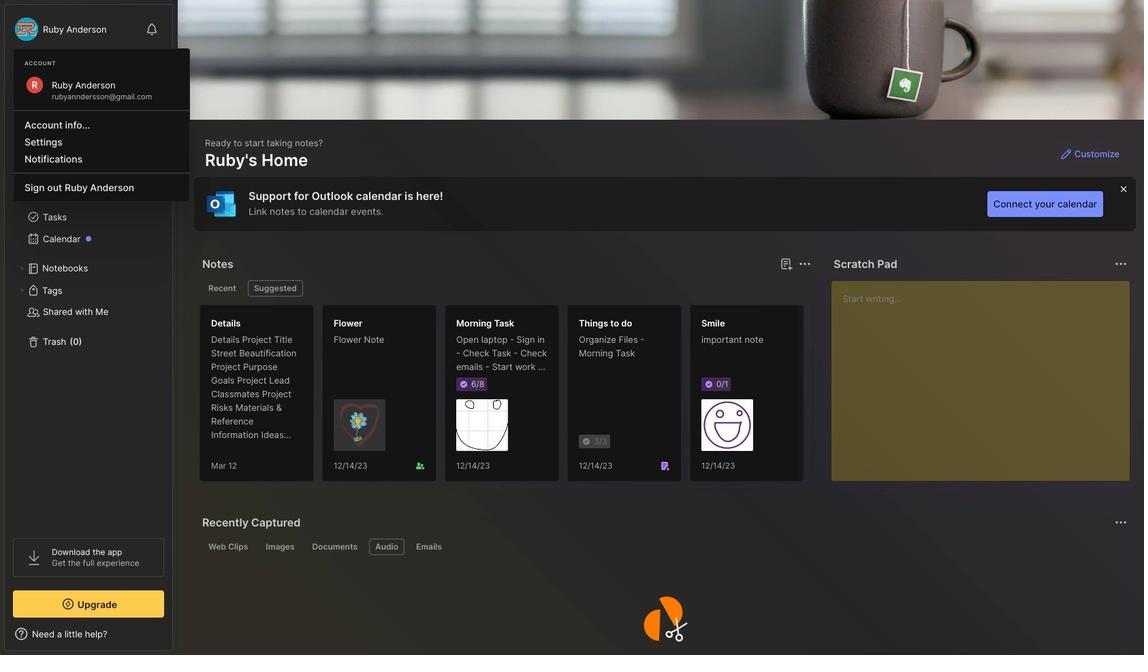 Task type: locate. For each thing, give the bounding box(es) containing it.
0 horizontal spatial thumbnail image
[[334, 400, 385, 452]]

1 horizontal spatial thumbnail image
[[456, 400, 508, 452]]

Account field
[[13, 16, 107, 43]]

thumbnail image
[[334, 400, 385, 452], [456, 400, 508, 452], [701, 400, 753, 452]]

tree inside main element
[[5, 133, 172, 526]]

More actions field
[[796, 255, 815, 274], [1111, 255, 1130, 274], [1111, 513, 1130, 533]]

1 vertical spatial tab list
[[202, 539, 1125, 556]]

tab
[[202, 281, 242, 297], [248, 281, 303, 297], [202, 539, 254, 556], [260, 539, 301, 556], [306, 539, 364, 556], [369, 539, 404, 556], [410, 539, 448, 556]]

more actions image
[[797, 256, 813, 272], [1113, 256, 1129, 272]]

Start writing… text field
[[843, 281, 1129, 471]]

more actions image
[[1113, 515, 1129, 531]]

tree
[[5, 133, 172, 526]]

WHAT'S NEW field
[[5, 624, 172, 646]]

None search field
[[37, 67, 152, 84]]

1 more actions image from the left
[[797, 256, 813, 272]]

1 horizontal spatial more actions image
[[1113, 256, 1129, 272]]

2 horizontal spatial thumbnail image
[[701, 400, 753, 452]]

tab list
[[202, 281, 809, 297], [202, 539, 1125, 556]]

row group
[[200, 305, 1058, 490]]

0 vertical spatial tab list
[[202, 281, 809, 297]]

dropdown list menu
[[14, 105, 189, 196]]

0 horizontal spatial more actions image
[[797, 256, 813, 272]]

1 thumbnail image from the left
[[334, 400, 385, 452]]



Task type: vqa. For each thing, say whether or not it's contained in the screenshot.
Strikethrough image
no



Task type: describe. For each thing, give the bounding box(es) containing it.
click to collapse image
[[172, 631, 182, 647]]

none search field inside main element
[[37, 67, 152, 84]]

2 thumbnail image from the left
[[456, 400, 508, 452]]

1 tab list from the top
[[202, 281, 809, 297]]

expand notebooks image
[[18, 265, 26, 273]]

2 tab list from the top
[[202, 539, 1125, 556]]

main element
[[0, 0, 177, 656]]

2 more actions image from the left
[[1113, 256, 1129, 272]]

Search text field
[[37, 69, 152, 82]]

expand tags image
[[18, 287, 26, 295]]

3 thumbnail image from the left
[[701, 400, 753, 452]]



